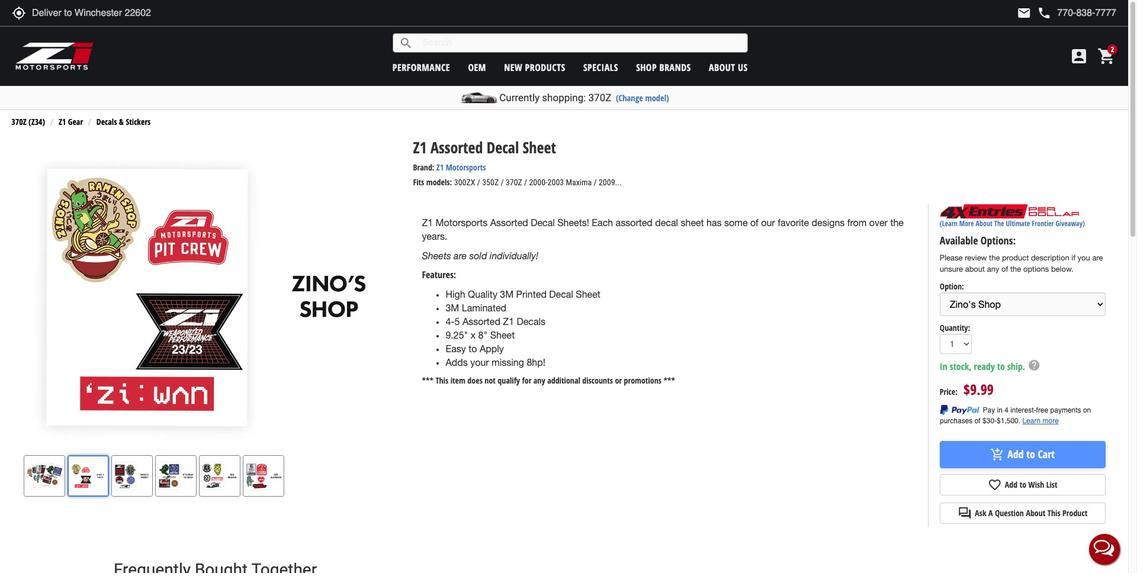 Task type: vqa. For each thing, say whether or not it's contained in the screenshot.
"through"
no



Task type: describe. For each thing, give the bounding box(es) containing it.
(learn more about the ultimate frontier giveaway) available options: please review the product description if you are unsure about any of the options below.
[[940, 219, 1104, 274]]

item
[[451, 375, 466, 387]]

x
[[471, 330, 476, 341]]

laminated
[[462, 303, 507, 314]]

300zx
[[454, 178, 476, 187]]

our
[[762, 217, 776, 228]]

add_shopping_cart
[[991, 448, 1005, 462]]

from
[[848, 217, 867, 228]]

2 *** from the left
[[664, 375, 676, 387]]

the
[[995, 219, 1005, 229]]

for
[[522, 375, 532, 387]]

3 / from the left
[[525, 178, 528, 187]]

individually!
[[490, 250, 539, 261]]

any inside (learn more about the ultimate frontier giveaway) available options: please review the product description if you are unsure about any of the options below.
[[988, 265, 1000, 274]]

370z (z34) link
[[11, 116, 45, 127]]

z1 for gear
[[59, 116, 66, 127]]

&
[[119, 116, 124, 127]]

shopping_cart
[[1098, 47, 1117, 66]]

option:
[[940, 281, 965, 292]]

new
[[504, 61, 523, 74]]

you
[[1078, 254, 1091, 263]]

z1 for motorsports
[[422, 217, 433, 228]]

phone link
[[1038, 6, 1117, 20]]

0 horizontal spatial about
[[709, 61, 736, 74]]

models:
[[427, 177, 452, 188]]

brands
[[660, 61, 691, 74]]

oem
[[468, 61, 486, 74]]

easy
[[446, 344, 466, 354]]

specials link
[[584, 61, 619, 74]]

1 *** from the left
[[422, 375, 434, 387]]

promotions
[[624, 375, 662, 387]]

list
[[1047, 479, 1058, 491]]

2 / from the left
[[501, 178, 504, 187]]

9.25"
[[446, 330, 468, 341]]

years.
[[422, 231, 448, 242]]

decal inside z1 assorted decal sheet brand: z1 motorsports fits models: 300zx / 350z / 370z / 2000-2003 maxima / 2009...
[[487, 137, 519, 158]]

oem link
[[468, 61, 486, 74]]

decal
[[656, 217, 679, 228]]

has
[[707, 217, 722, 228]]

0 vertical spatial decals
[[97, 116, 117, 127]]

sheets
[[422, 250, 451, 261]]

the inside z1 motorsports assorted decal sheets! each assorted decal sheet has some of our favorite designs from over the years.
[[891, 217, 904, 228]]

sheet inside z1 assorted decal sheet brand: z1 motorsports fits models: 300zx / 350z / 370z / 2000-2003 maxima / 2009...
[[523, 137, 556, 158]]

370z (z34)
[[11, 116, 45, 127]]

description
[[1032, 254, 1070, 263]]

z1 motorsports assorted decal sheets! each assorted decal sheet has some of our favorite designs from over the years.
[[422, 217, 904, 242]]

1 vertical spatial 370z
[[11, 116, 26, 127]]

each
[[592, 217, 613, 228]]

2 vertical spatial sheet
[[491, 330, 515, 341]]

review
[[966, 254, 988, 263]]

2 horizontal spatial sheet
[[576, 289, 601, 300]]

are inside (learn more about the ultimate frontier giveaway) available options: please review the product description if you are unsure about any of the options below.
[[1093, 254, 1104, 263]]

assorted inside z1 assorted decal sheet brand: z1 motorsports fits models: 300zx / 350z / 370z / 2000-2003 maxima / 2009...
[[431, 137, 483, 158]]

currently
[[500, 92, 540, 104]]

to inside "high quality 3m printed decal sheet 3m laminated 4-5 assorted z1 decals 9.25" x 8" sheet easy to apply adds your missing 8hp!"
[[469, 344, 477, 354]]

add_shopping_cart add to cart
[[991, 448, 1056, 462]]

discounts
[[583, 375, 613, 387]]

product
[[1063, 508, 1088, 519]]

add for add to cart
[[1008, 448, 1025, 462]]

to inside in stock, ready to ship. help
[[998, 360, 1006, 373]]

about us link
[[709, 61, 748, 74]]

4 / from the left
[[594, 178, 597, 187]]

to inside favorite_border add to wish list
[[1020, 479, 1027, 491]]

a
[[989, 508, 994, 519]]

account_box link
[[1067, 47, 1092, 66]]

assorted inside "high quality 3m printed decal sheet 3m laminated 4-5 assorted z1 decals 9.25" x 8" sheet easy to apply adds your missing 8hp!"
[[463, 316, 501, 327]]

8"
[[479, 330, 488, 341]]

designs
[[812, 217, 845, 228]]

new products
[[504, 61, 566, 74]]

about inside (learn more about the ultimate frontier giveaway) available options: please review the product description if you are unsure about any of the options below.
[[976, 219, 993, 229]]

4-
[[446, 316, 455, 327]]

question
[[996, 508, 1025, 519]]

features:
[[422, 269, 456, 282]]

(z34)
[[28, 116, 45, 127]]

1 vertical spatial the
[[990, 254, 1001, 263]]

decal inside z1 motorsports assorted decal sheets! each assorted decal sheet has some of our favorite designs from over the years.
[[531, 217, 555, 228]]

motorsports inside z1 motorsports assorted decal sheets! each assorted decal sheet has some of our favorite designs from over the years.
[[436, 217, 488, 228]]

2 vertical spatial the
[[1011, 265, 1022, 274]]

ultimate
[[1007, 219, 1031, 229]]

adds
[[446, 357, 468, 368]]

1 / from the left
[[478, 178, 481, 187]]

specials
[[584, 61, 619, 74]]

stickers
[[126, 116, 151, 127]]

my_location
[[12, 6, 26, 20]]

about
[[966, 265, 986, 274]]

missing
[[492, 357, 524, 368]]

brand:
[[413, 162, 435, 173]]

wish
[[1029, 479, 1045, 491]]

gear
[[68, 116, 83, 127]]

sheet
[[681, 217, 704, 228]]

additional
[[548, 375, 581, 387]]

below.
[[1052, 265, 1074, 274]]

ready
[[975, 360, 996, 373]]

favorite_border
[[988, 478, 1003, 492]]

sheets!
[[558, 217, 590, 228]]

motorsports inside z1 assorted decal sheet brand: z1 motorsports fits models: 300zx / 350z / 370z / 2000-2003 maxima / 2009...
[[446, 162, 486, 173]]

in stock, ready to ship. help
[[940, 359, 1041, 373]]

assorted inside z1 motorsports assorted decal sheets! each assorted decal sheet has some of our favorite designs from over the years.
[[491, 217, 528, 228]]



Task type: locate. For each thing, give the bounding box(es) containing it.
high quality 3m printed decal sheet 3m laminated 4-5 assorted z1 decals 9.25" x 8" sheet easy to apply adds your missing 8hp!
[[446, 289, 601, 368]]

the down product
[[1011, 265, 1022, 274]]

(change model) link
[[616, 92, 670, 104]]

to inside add_shopping_cart add to cart
[[1027, 448, 1036, 462]]

price: $9.99
[[940, 380, 994, 399]]

z1 for assorted
[[413, 137, 427, 158]]

1 horizontal spatial are
[[1093, 254, 1104, 263]]

2 horizontal spatial about
[[1027, 508, 1046, 519]]

motorsports up 300zx on the top left of page
[[446, 162, 486, 173]]

mail link
[[1018, 6, 1032, 20]]

your
[[471, 357, 489, 368]]

1 vertical spatial decal
[[531, 217, 555, 228]]

Search search field
[[414, 34, 748, 52]]

assorted up individually!
[[491, 217, 528, 228]]

assorted up 8"
[[463, 316, 501, 327]]

please
[[940, 254, 963, 263]]

help
[[1028, 359, 1041, 372]]

*** this item does not qualify for any additional discounts or promotions ***
[[422, 375, 676, 387]]

any right the for
[[534, 375, 546, 387]]

about us
[[709, 61, 748, 74]]

decals down printed
[[517, 316, 546, 327]]

about inside question_answer ask a question about this product
[[1027, 508, 1046, 519]]

this left item
[[436, 375, 449, 387]]

shopping_cart link
[[1095, 47, 1117, 66]]

1 horizontal spatial the
[[990, 254, 1001, 263]]

0 horizontal spatial decals
[[97, 116, 117, 127]]

2003
[[548, 178, 564, 187]]

/ left 2000-
[[525, 178, 528, 187]]

mail phone
[[1018, 6, 1052, 20]]

frontier
[[1033, 219, 1055, 229]]

to left wish on the bottom
[[1020, 479, 1027, 491]]

more
[[960, 219, 975, 229]]

available
[[940, 234, 979, 248]]

1 vertical spatial motorsports
[[436, 217, 488, 228]]

phone
[[1038, 6, 1052, 20]]

2 vertical spatial assorted
[[463, 316, 501, 327]]

1 horizontal spatial any
[[988, 265, 1000, 274]]

1 vertical spatial sheet
[[576, 289, 601, 300]]

z1 assorted decal sheet brand: z1 motorsports fits models: 300zx / 350z / 370z / 2000-2003 maxima / 2009...
[[413, 137, 622, 188]]

this left product
[[1048, 508, 1061, 519]]

0 horizontal spatial this
[[436, 375, 449, 387]]

$9.99
[[964, 380, 994, 399]]

0 vertical spatial motorsports
[[446, 162, 486, 173]]

to
[[469, 344, 477, 354], [998, 360, 1006, 373], [1027, 448, 1036, 462], [1020, 479, 1027, 491]]

1 vertical spatial assorted
[[491, 217, 528, 228]]

z1 inside z1 motorsports assorted decal sheets! each assorted decal sheet has some of our favorite designs from over the years.
[[422, 217, 433, 228]]

0 vertical spatial add
[[1008, 448, 1025, 462]]

decal inside "high quality 3m printed decal sheet 3m laminated 4-5 assorted z1 decals 9.25" x 8" sheet easy to apply adds your missing 8hp!"
[[550, 289, 574, 300]]

z1 up brand:
[[413, 137, 427, 158]]

motorsports up years.
[[436, 217, 488, 228]]

/ left 2009... in the top of the page
[[594, 178, 597, 187]]

does
[[468, 375, 483, 387]]

z1 motorsports link
[[437, 162, 486, 173]]

2 horizontal spatial 370z
[[589, 92, 612, 104]]

to left the cart
[[1027, 448, 1036, 462]]

(learn more about the ultimate frontier giveaway) link
[[940, 219, 1086, 229]]

1 horizontal spatial ***
[[664, 375, 676, 387]]

1 vertical spatial any
[[534, 375, 546, 387]]

0 vertical spatial of
[[751, 217, 759, 228]]

*** right promotions at right bottom
[[664, 375, 676, 387]]

sheet up 2000-
[[523, 137, 556, 158]]

1 horizontal spatial sheet
[[523, 137, 556, 158]]

shop brands
[[637, 61, 691, 74]]

us
[[738, 61, 748, 74]]

1 horizontal spatial of
[[1002, 265, 1009, 274]]

0 horizontal spatial are
[[454, 250, 467, 261]]

1 vertical spatial about
[[976, 219, 993, 229]]

***
[[422, 375, 434, 387], [664, 375, 676, 387]]

to down x
[[469, 344, 477, 354]]

z1 down the laminated
[[503, 316, 514, 327]]

*** left item
[[422, 375, 434, 387]]

2 vertical spatial decal
[[550, 289, 574, 300]]

0 vertical spatial assorted
[[431, 137, 483, 158]]

assorted up z1 motorsports link
[[431, 137, 483, 158]]

1 vertical spatial add
[[1006, 479, 1018, 491]]

model)
[[646, 92, 670, 104]]

any right about
[[988, 265, 1000, 274]]

of
[[751, 217, 759, 228], [1002, 265, 1009, 274]]

sheet
[[523, 137, 556, 158], [576, 289, 601, 300], [491, 330, 515, 341]]

add for add to wish list
[[1006, 479, 1018, 491]]

about left us
[[709, 61, 736, 74]]

products
[[525, 61, 566, 74]]

370z inside z1 assorted decal sheet brand: z1 motorsports fits models: 300zx / 350z / 370z / 2000-2003 maxima / 2009...
[[506, 178, 523, 187]]

2 vertical spatial about
[[1027, 508, 1046, 519]]

350z
[[483, 178, 499, 187]]

about right question
[[1027, 508, 1046, 519]]

price:
[[940, 386, 958, 397]]

2009...
[[599, 178, 622, 187]]

3m right quality
[[500, 289, 514, 300]]

1 horizontal spatial decals
[[517, 316, 546, 327]]

cart
[[1039, 448, 1056, 462]]

quality
[[468, 289, 498, 300]]

0 horizontal spatial any
[[534, 375, 546, 387]]

0 vertical spatial about
[[709, 61, 736, 74]]

/ left 350z
[[478, 178, 481, 187]]

370z
[[589, 92, 612, 104], [11, 116, 26, 127], [506, 178, 523, 187]]

decal left sheets!
[[531, 217, 555, 228]]

0 vertical spatial the
[[891, 217, 904, 228]]

0 horizontal spatial 3m
[[446, 303, 459, 314]]

370z left (change at the right of page
[[589, 92, 612, 104]]

add inside favorite_border add to wish list
[[1006, 479, 1018, 491]]

decals
[[97, 116, 117, 127], [517, 316, 546, 327]]

0 vertical spatial any
[[988, 265, 1000, 274]]

decal right printed
[[550, 289, 574, 300]]

quantity:
[[940, 322, 971, 334]]

search
[[399, 36, 414, 50]]

z1 up models:
[[437, 162, 444, 173]]

0 vertical spatial decal
[[487, 137, 519, 158]]

1 vertical spatial this
[[1048, 508, 1061, 519]]

some
[[725, 217, 748, 228]]

8hp!
[[527, 357, 546, 368]]

z1 up years.
[[422, 217, 433, 228]]

question_answer
[[958, 507, 973, 521]]

of inside z1 motorsports assorted decal sheets! each assorted decal sheet has some of our favorite designs from over the years.
[[751, 217, 759, 228]]

1 horizontal spatial 3m
[[500, 289, 514, 300]]

0 horizontal spatial of
[[751, 217, 759, 228]]

question_answer ask a question about this product
[[958, 507, 1088, 521]]

giveaway)
[[1056, 219, 1086, 229]]

0 vertical spatial 3m
[[500, 289, 514, 300]]

z1 motorsports logo image
[[15, 41, 95, 71]]

370z left (z34)
[[11, 116, 26, 127]]

of down product
[[1002, 265, 1009, 274]]

printed
[[517, 289, 547, 300]]

2000-
[[530, 178, 548, 187]]

of left our
[[751, 217, 759, 228]]

/ right 350z
[[501, 178, 504, 187]]

to left the ship.
[[998, 360, 1006, 373]]

the right over
[[891, 217, 904, 228]]

0 horizontal spatial ***
[[422, 375, 434, 387]]

shopping:
[[542, 92, 586, 104]]

apply
[[480, 344, 504, 354]]

performance
[[393, 61, 450, 74]]

1 horizontal spatial 370z
[[506, 178, 523, 187]]

performance link
[[393, 61, 450, 74]]

0 vertical spatial this
[[436, 375, 449, 387]]

add right the add_shopping_cart
[[1008, 448, 1025, 462]]

1 vertical spatial of
[[1002, 265, 1009, 274]]

stock,
[[950, 360, 972, 373]]

decals & stickers link
[[97, 116, 151, 127]]

are left sold on the left top of the page
[[454, 250, 467, 261]]

(change
[[616, 92, 644, 104]]

assorted
[[431, 137, 483, 158], [491, 217, 528, 228], [463, 316, 501, 327]]

sheets are sold individually!
[[422, 250, 539, 261]]

z1 inside "high quality 3m printed decal sheet 3m laminated 4-5 assorted z1 decals 9.25" x 8" sheet easy to apply adds your missing 8hp!"
[[503, 316, 514, 327]]

0 vertical spatial sheet
[[523, 137, 556, 158]]

370z right 350z
[[506, 178, 523, 187]]

(learn
[[940, 219, 958, 229]]

or
[[615, 375, 622, 387]]

options
[[1024, 265, 1050, 274]]

options:
[[981, 234, 1017, 248]]

0 vertical spatial 370z
[[589, 92, 612, 104]]

z1 gear link
[[59, 116, 83, 127]]

the down options:
[[990, 254, 1001, 263]]

sheet right printed
[[576, 289, 601, 300]]

sheet up apply
[[491, 330, 515, 341]]

1 horizontal spatial this
[[1048, 508, 1061, 519]]

2 horizontal spatial the
[[1011, 265, 1022, 274]]

about left the
[[976, 219, 993, 229]]

5
[[455, 316, 460, 327]]

motorsports
[[446, 162, 486, 173], [436, 217, 488, 228]]

maxima
[[566, 178, 592, 187]]

0 horizontal spatial sheet
[[491, 330, 515, 341]]

this
[[436, 375, 449, 387], [1048, 508, 1061, 519]]

z1 gear
[[59, 116, 83, 127]]

in
[[940, 360, 948, 373]]

new products link
[[504, 61, 566, 74]]

product
[[1003, 254, 1030, 263]]

assorted
[[616, 217, 653, 228]]

0 horizontal spatial the
[[891, 217, 904, 228]]

0 horizontal spatial 370z
[[11, 116, 26, 127]]

z1 left gear
[[59, 116, 66, 127]]

decals left &
[[97, 116, 117, 127]]

1 vertical spatial 3m
[[446, 303, 459, 314]]

account_box
[[1070, 47, 1089, 66]]

3m up 4-
[[446, 303, 459, 314]]

2 vertical spatial 370z
[[506, 178, 523, 187]]

are right you
[[1093, 254, 1104, 263]]

decal up 350z
[[487, 137, 519, 158]]

ship.
[[1008, 360, 1026, 373]]

/
[[478, 178, 481, 187], [501, 178, 504, 187], [525, 178, 528, 187], [594, 178, 597, 187]]

shop brands link
[[637, 61, 691, 74]]

ask
[[976, 508, 987, 519]]

add right favorite_border
[[1006, 479, 1018, 491]]

this inside question_answer ask a question about this product
[[1048, 508, 1061, 519]]

high
[[446, 289, 466, 300]]

add inside add_shopping_cart add to cart
[[1008, 448, 1025, 462]]

1 horizontal spatial about
[[976, 219, 993, 229]]

currently shopping: 370z (change model)
[[500, 92, 670, 104]]

decals inside "high quality 3m printed decal sheet 3m laminated 4-5 assorted z1 decals 9.25" x 8" sheet easy to apply adds your missing 8hp!"
[[517, 316, 546, 327]]

1 vertical spatial decals
[[517, 316, 546, 327]]

over
[[870, 217, 888, 228]]

of inside (learn more about the ultimate frontier giveaway) available options: please review the product description if you are unsure about any of the options below.
[[1002, 265, 1009, 274]]



